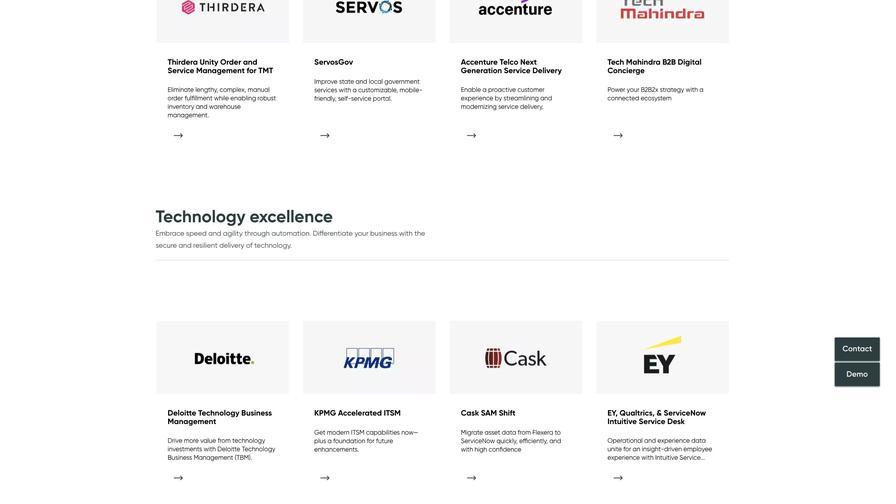 Task type: locate. For each thing, give the bounding box(es) containing it.
tmt
[[259, 66, 273, 75]]

0 horizontal spatial business
[[168, 454, 192, 462]]

for inside thirdera unity order and service management for tmt
[[247, 66, 257, 75]]

deloitte up drive
[[168, 409, 196, 418]]

0 horizontal spatial service
[[351, 95, 372, 102]]

and inside enable a proactive customer experience by streamlining and modernizing service delivery.
[[541, 94, 553, 102]]

0 horizontal spatial intuitive
[[608, 417, 637, 426]]

deloitte up (tbm).
[[218, 446, 240, 453]]

itsm up foundation
[[351, 429, 365, 436]]

accenture
[[461, 57, 498, 67]]

for inside 'get modern itsm capabilities now— plus a foundation for future enhancements.'
[[367, 437, 375, 445]]

resilient
[[193, 241, 218, 250]]

with left high
[[461, 446, 473, 453]]

your
[[627, 86, 640, 93], [355, 229, 369, 238]]

service up eliminate at left top
[[168, 66, 194, 75]]

management up complex,
[[196, 66, 245, 75]]

and inside the eliminate lengthy, complex, manual order fulfillment while enabling robust inventory and warehouse management.
[[196, 103, 208, 110]]

1 horizontal spatial data
[[692, 437, 706, 445]]

enable a proactive customer experience by streamlining and modernizing service delivery.
[[461, 86, 553, 110]]

1 vertical spatial management
[[168, 417, 216, 426]]

2 vertical spatial technology
[[242, 446, 276, 453]]

technology inside technology excellence embrace speed and agility through automation. differentiate your business with the secure and resilient delivery of technology.
[[156, 206, 246, 227]]

0 horizontal spatial data
[[502, 429, 517, 436]]

1 vertical spatial for
[[367, 437, 375, 445]]

thirdera
[[168, 57, 198, 67]]

proactive
[[489, 86, 516, 93]]

2 vertical spatial management
[[194, 454, 233, 462]]

itsm
[[384, 409, 401, 418], [351, 429, 365, 436]]

2 horizontal spatial service
[[639, 417, 666, 426]]

0 horizontal spatial accenture logo image
[[450, 0, 583, 45]]

connected
[[608, 94, 640, 102]]

servosgov logo image
[[303, 0, 436, 45]]

operational
[[608, 437, 643, 445]]

for left future
[[367, 437, 375, 445]]

itsm inside 'get modern itsm capabilities now— plus a foundation for future enhancements.'
[[351, 429, 365, 436]]

1 vertical spatial itsm
[[351, 429, 365, 436]]

servosgov
[[315, 57, 353, 67]]

contact link
[[836, 338, 881, 361]]

a inside 'get modern itsm capabilities now— plus a foundation for future enhancements.'
[[328, 437, 332, 445]]

a right enable
[[483, 86, 487, 93]]

2 vertical spatial for
[[624, 446, 632, 453]]

0 vertical spatial intuitive
[[608, 417, 637, 426]]

0 horizontal spatial kpmg logo image
[[156, 321, 289, 396]]

1 vertical spatial from
[[218, 437, 231, 445]]

data inside migrate asset data from flexera to servicenow quickly, efficiently, and with high confidence
[[502, 429, 517, 436]]

1 horizontal spatial service
[[499, 103, 519, 110]]

0 horizontal spatial itsm
[[351, 429, 365, 436]]

service up customer
[[504, 66, 531, 75]]

a right plus
[[328, 437, 332, 445]]

and
[[243, 57, 258, 67], [356, 78, 368, 85], [541, 94, 553, 102], [196, 103, 208, 110], [209, 229, 221, 238], [179, 241, 192, 250], [645, 437, 657, 445], [550, 437, 562, 445]]

migrate
[[461, 429, 484, 436]]

management.
[[168, 111, 209, 119]]

streamlining
[[504, 94, 539, 102]]

service for unity
[[168, 66, 194, 75]]

0 vertical spatial experience
[[461, 94, 494, 102]]

0 vertical spatial for
[[247, 66, 257, 75]]

while
[[214, 94, 229, 102]]

with left the
[[400, 229, 413, 238]]

1 vertical spatial intuitive
[[656, 454, 679, 462]]

improve
[[315, 78, 338, 85]]

technology up value
[[198, 409, 240, 418]]

unite
[[608, 446, 622, 453]]

management
[[196, 66, 245, 75], [168, 417, 216, 426], [194, 454, 233, 462]]

service down by
[[499, 103, 519, 110]]

speed
[[186, 229, 207, 238]]

1 vertical spatial deloitte
[[218, 446, 240, 453]]

1 horizontal spatial your
[[627, 86, 640, 93]]

data up employee
[[692, 437, 706, 445]]

plus
[[315, 437, 326, 445]]

0 horizontal spatial deloitte
[[168, 409, 196, 418]]

0 horizontal spatial servicenow
[[461, 437, 496, 445]]

0 vertical spatial from
[[518, 429, 531, 436]]

from inside drive more value from technology investments with deloitte technology business management (tbm).
[[218, 437, 231, 445]]

0 vertical spatial management
[[196, 66, 245, 75]]

from right value
[[218, 437, 231, 445]]

technology
[[156, 206, 246, 227], [198, 409, 240, 418], [242, 446, 276, 453]]

1 horizontal spatial for
[[367, 437, 375, 445]]

service down customizable,
[[351, 95, 372, 102]]

service inside the improve state and local government services with a customizable, mobile- friendly, self-service portal.
[[351, 95, 372, 102]]

technology
[[233, 437, 265, 445]]

portal.
[[373, 95, 392, 102]]

warehouse
[[209, 103, 241, 110]]

1 vertical spatial business
[[168, 454, 192, 462]]

thirdera logo image
[[156, 0, 289, 45]]

complex,
[[220, 86, 246, 93]]

technology up speed
[[156, 206, 246, 227]]

with down insight- at right bottom
[[642, 454, 654, 462]]

and inside thirdera unity order and service management for tmt
[[243, 57, 258, 67]]

1 horizontal spatial cask logo image
[[597, 321, 729, 396]]

2 cask logo image from the left
[[597, 321, 729, 396]]

1 vertical spatial experience
[[658, 437, 691, 445]]

with inside drive more value from technology investments with deloitte technology business management (tbm).
[[204, 446, 216, 453]]

0 vertical spatial servicenow
[[664, 409, 707, 418]]

1 vertical spatial technology
[[198, 409, 240, 418]]

from for business
[[218, 437, 231, 445]]

management down value
[[194, 454, 233, 462]]

your up connected
[[627, 86, 640, 93]]

from
[[518, 429, 531, 436], [218, 437, 231, 445]]

2 vertical spatial experience
[[608, 454, 640, 462]]

1 horizontal spatial kpmg logo image
[[303, 321, 436, 396]]

a inside power your b2b2x strategy with a connected ecosystem
[[700, 86, 704, 93]]

and down to
[[550, 437, 562, 445]]

quickly,
[[497, 437, 518, 445]]

0 vertical spatial business
[[242, 409, 272, 418]]

service left desk at the right bottom
[[639, 417, 666, 426]]

the
[[415, 229, 426, 238]]

drive more value from technology investments with deloitte technology business management (tbm).
[[168, 437, 276, 462]]

1 vertical spatial service
[[499, 103, 519, 110]]

technology.
[[255, 241, 292, 250]]

deloitte inside drive more value from technology investments with deloitte technology business management (tbm).
[[218, 446, 240, 453]]

management inside deloitte technology business management
[[168, 417, 216, 426]]

intuitive
[[608, 417, 637, 426], [656, 454, 679, 462]]

tech
[[608, 57, 625, 67]]

0 horizontal spatial experience
[[461, 94, 494, 102]]

2 kpmg logo image from the left
[[303, 321, 436, 396]]

and up delivery.
[[541, 94, 553, 102]]

1 horizontal spatial business
[[242, 409, 272, 418]]

intuitive down driven
[[656, 454, 679, 462]]

by
[[495, 94, 502, 102]]

experience
[[461, 94, 494, 102], [658, 437, 691, 445], [608, 454, 640, 462]]

and left tmt
[[243, 57, 258, 67]]

and down fulfillment
[[196, 103, 208, 110]]

0 vertical spatial your
[[627, 86, 640, 93]]

desk
[[668, 417, 686, 426]]

management inside drive more value from technology investments with deloitte technology business management (tbm).
[[194, 454, 233, 462]]

order
[[220, 57, 241, 67]]

0 vertical spatial deloitte
[[168, 409, 196, 418]]

kpmg logo image for technology
[[156, 321, 289, 396]]

technology inside deloitte technology business management
[[198, 409, 240, 418]]

0 horizontal spatial your
[[355, 229, 369, 238]]

eliminate
[[168, 86, 194, 93]]

0 horizontal spatial for
[[247, 66, 257, 75]]

from up efficiently,
[[518, 429, 531, 436]]

servicenow up high
[[461, 437, 496, 445]]

cask logo image
[[450, 321, 583, 396], [597, 321, 729, 396]]

experience up modernizing
[[461, 94, 494, 102]]

business
[[242, 409, 272, 418], [168, 454, 192, 462]]

and down speed
[[179, 241, 192, 250]]

0 horizontal spatial from
[[218, 437, 231, 445]]

servicenow
[[664, 409, 707, 418], [461, 437, 496, 445]]

deloitte
[[168, 409, 196, 418], [218, 446, 240, 453]]

itsm for accelerated
[[384, 409, 401, 418]]

1 horizontal spatial from
[[518, 429, 531, 436]]

for
[[247, 66, 257, 75], [367, 437, 375, 445], [624, 446, 632, 453]]

technology inside drive more value from technology investments with deloitte technology business management (tbm).
[[242, 446, 276, 453]]

business up technology
[[242, 409, 272, 418]]

with inside migrate asset data from flexera to servicenow quickly, efficiently, and with high confidence
[[461, 446, 473, 453]]

with inside the improve state and local government services with a customizable, mobile- friendly, self-service portal.
[[339, 86, 351, 94]]

and up insight- at right bottom
[[645, 437, 657, 445]]

1 horizontal spatial servicenow
[[664, 409, 707, 418]]

self-
[[338, 95, 351, 102]]

management up more
[[168, 417, 216, 426]]

services
[[315, 86, 338, 94]]

business
[[371, 229, 398, 238]]

with right the "strategy" at top
[[686, 86, 699, 93]]

(tbm).
[[235, 454, 252, 462]]

1 kpmg logo image from the left
[[156, 321, 289, 396]]

1 cask logo image from the left
[[450, 321, 583, 396]]

0 horizontal spatial service
[[168, 66, 194, 75]]

qualtrics,
[[620, 409, 655, 418]]

intuitive up operational
[[608, 417, 637, 426]]

secure
[[156, 241, 177, 250]]

0 vertical spatial service
[[351, 95, 372, 102]]

and up resilient
[[209, 229, 221, 238]]

cask logo image for &
[[597, 321, 729, 396]]

1 vertical spatial servicenow
[[461, 437, 496, 445]]

to
[[555, 429, 561, 436]]

itsm up capabilities
[[384, 409, 401, 418]]

with inside operational and experience data unite for an insight-driven employee experience with intuitive service...
[[642, 454, 654, 462]]

for down operational
[[624, 446, 632, 453]]

with up self-
[[339, 86, 351, 94]]

a inside the improve state and local government services with a customizable, mobile- friendly, self-service portal.
[[353, 86, 357, 94]]

1 vertical spatial data
[[692, 437, 706, 445]]

data inside operational and experience data unite for an insight-driven employee experience with intuitive service...
[[692, 437, 706, 445]]

2 accenture logo image from the left
[[597, 0, 729, 45]]

accenture logo image for mahindra
[[597, 0, 729, 45]]

cask logo image for shift
[[450, 321, 583, 396]]

2 horizontal spatial for
[[624, 446, 632, 453]]

power
[[608, 86, 626, 93]]

with down value
[[204, 446, 216, 453]]

an
[[633, 446, 641, 453]]

business down investments in the left of the page
[[168, 454, 192, 462]]

management inside thirdera unity order and service management for tmt
[[196, 66, 245, 75]]

a right the "strategy" at top
[[700, 86, 704, 93]]

experience down unite
[[608, 454, 640, 462]]

kpmg accelerated itsm
[[315, 409, 401, 418]]

1 horizontal spatial intuitive
[[656, 454, 679, 462]]

from inside migrate asset data from flexera to servicenow quickly, efficiently, and with high confidence
[[518, 429, 531, 436]]

0 vertical spatial itsm
[[384, 409, 401, 418]]

accenture logo image
[[450, 0, 583, 45], [597, 0, 729, 45]]

for left tmt
[[247, 66, 257, 75]]

servicenow right &
[[664, 409, 707, 418]]

1 accenture logo image from the left
[[450, 0, 583, 45]]

kpmg
[[315, 409, 336, 418]]

1 horizontal spatial itsm
[[384, 409, 401, 418]]

a down state on the left of the page
[[353, 86, 357, 94]]

service inside thirdera unity order and service management for tmt
[[168, 66, 194, 75]]

your inside power your b2b2x strategy with a connected ecosystem
[[627, 86, 640, 93]]

confidence
[[489, 446, 522, 453]]

a
[[483, 86, 487, 93], [700, 86, 704, 93], [353, 86, 357, 94], [328, 437, 332, 445]]

1 horizontal spatial deloitte
[[218, 446, 240, 453]]

0 vertical spatial data
[[502, 429, 517, 436]]

migrate asset data from flexera to servicenow quickly, efficiently, and with high confidence
[[461, 429, 562, 453]]

fulfillment
[[185, 94, 213, 102]]

1 vertical spatial your
[[355, 229, 369, 238]]

and left local
[[356, 78, 368, 85]]

data up quickly,
[[502, 429, 517, 436]]

0 horizontal spatial cask logo image
[[450, 321, 583, 396]]

your inside technology excellence embrace speed and agility through automation. differentiate your business with the secure and resilient delivery of technology.
[[355, 229, 369, 238]]

experience up driven
[[658, 437, 691, 445]]

service
[[168, 66, 194, 75], [504, 66, 531, 75], [639, 417, 666, 426]]

accelerated
[[338, 409, 382, 418]]

your left business
[[355, 229, 369, 238]]

capabilities
[[366, 429, 400, 436]]

technology down technology
[[242, 446, 276, 453]]

accenture telco next generation service delivery
[[461, 57, 562, 75]]

kpmg logo image
[[156, 321, 289, 396], [303, 321, 436, 396]]

0 vertical spatial technology
[[156, 206, 246, 227]]

delivery
[[533, 66, 562, 75]]

thirdera unity order and service management for tmt
[[168, 57, 273, 75]]

mahindra
[[627, 57, 661, 67]]

service for telco
[[504, 66, 531, 75]]

1 horizontal spatial accenture logo image
[[597, 0, 729, 45]]

unity
[[200, 57, 218, 67]]

1 horizontal spatial service
[[504, 66, 531, 75]]

service inside accenture telco next generation service delivery
[[504, 66, 531, 75]]



Task type: vqa. For each thing, say whether or not it's contained in the screenshot.
Manager
no



Task type: describe. For each thing, give the bounding box(es) containing it.
generation
[[461, 66, 502, 75]]

from for shift
[[518, 429, 531, 436]]

business inside drive more value from technology investments with deloitte technology business management (tbm).
[[168, 454, 192, 462]]

experience inside enable a proactive customer experience by streamlining and modernizing service delivery.
[[461, 94, 494, 102]]

power your b2b2x strategy with a connected ecosystem
[[608, 86, 704, 102]]

embrace
[[156, 229, 185, 238]]

driven
[[665, 446, 683, 453]]

and inside migrate asset data from flexera to servicenow quickly, efficiently, and with high confidence
[[550, 437, 562, 445]]

b2b
[[663, 57, 676, 67]]

modernizing
[[461, 103, 497, 110]]

customer
[[518, 86, 545, 93]]

next
[[521, 57, 537, 67]]

get
[[315, 429, 326, 436]]

intuitive inside operational and experience data unite for an insight-driven employee experience with intuitive service...
[[656, 454, 679, 462]]

with inside technology excellence embrace speed and agility through automation. differentiate your business with the secure and resilient delivery of technology.
[[400, 229, 413, 238]]

eliminate lengthy, complex, manual order fulfillment while enabling robust inventory and warehouse management.
[[168, 86, 276, 119]]

digital
[[678, 57, 702, 67]]

high
[[475, 446, 488, 453]]

operational and experience data unite for an insight-driven employee experience with intuitive service...
[[608, 437, 713, 462]]

tech mahindra b2b digital concierge
[[608, 57, 702, 75]]

concierge
[[608, 66, 645, 75]]

strategy
[[661, 86, 685, 93]]

ey, qualtrics, & servicenow intuitive service desk
[[608, 409, 707, 426]]

deloitte inside deloitte technology business management
[[168, 409, 196, 418]]

ecosystem
[[641, 94, 672, 102]]

get modern itsm capabilities now— plus a foundation for future enhancements.
[[315, 429, 419, 453]]

deloitte technology business management
[[168, 409, 272, 426]]

&
[[657, 409, 662, 418]]

contact
[[843, 344, 873, 354]]

telco
[[500, 57, 519, 67]]

friendly,
[[315, 95, 337, 102]]

enable
[[461, 86, 481, 93]]

insight-
[[643, 446, 665, 453]]

and inside operational and experience data unite for an insight-driven employee experience with intuitive service...
[[645, 437, 657, 445]]

intuitive inside ey, qualtrics, & servicenow intuitive service desk
[[608, 417, 637, 426]]

through
[[245, 229, 270, 238]]

state
[[339, 78, 354, 85]]

and inside the improve state and local government services with a customizable, mobile- friendly, self-service portal.
[[356, 78, 368, 85]]

service inside ey, qualtrics, & servicenow intuitive service desk
[[639, 417, 666, 426]]

inventory
[[168, 103, 194, 110]]

local
[[369, 78, 383, 85]]

ey,
[[608, 409, 618, 418]]

enhancements.
[[315, 446, 359, 453]]

mobile-
[[400, 86, 423, 94]]

for inside operational and experience data unite for an insight-driven employee experience with intuitive service...
[[624, 446, 632, 453]]

b2b2x
[[642, 86, 659, 93]]

itsm for modern
[[351, 429, 365, 436]]

modern
[[327, 429, 350, 436]]

kpmg logo image for accelerated
[[303, 321, 436, 396]]

manual
[[248, 86, 270, 93]]

now—
[[402, 429, 419, 436]]

excellence
[[250, 206, 333, 227]]

automation.
[[272, 229, 311, 238]]

differentiate
[[313, 229, 353, 238]]

business inside deloitte technology business management
[[242, 409, 272, 418]]

order
[[168, 94, 183, 102]]

servicenow inside ey, qualtrics, & servicenow intuitive service desk
[[664, 409, 707, 418]]

technology excellence embrace speed and agility through automation. differentiate your business with the secure and resilient delivery of technology.
[[156, 206, 426, 250]]

enabling
[[231, 94, 256, 102]]

lengthy,
[[196, 86, 218, 93]]

government
[[385, 78, 420, 85]]

1 horizontal spatial experience
[[608, 454, 640, 462]]

investments
[[168, 446, 202, 453]]

employee
[[684, 446, 713, 453]]

foundation
[[334, 437, 366, 445]]

flexera
[[533, 429, 554, 436]]

service inside enable a proactive customer experience by streamlining and modernizing service delivery.
[[499, 103, 519, 110]]

2 horizontal spatial experience
[[658, 437, 691, 445]]

accenture logo image for telco
[[450, 0, 583, 45]]

delivery.
[[521, 103, 544, 110]]

asset
[[485, 429, 501, 436]]

servicenow inside migrate asset data from flexera to servicenow quickly, efficiently, and with high confidence
[[461, 437, 496, 445]]

future
[[377, 437, 394, 445]]

value
[[200, 437, 216, 445]]

service...
[[680, 454, 706, 462]]

customizable,
[[359, 86, 398, 94]]

delivery
[[220, 241, 245, 250]]

agility
[[223, 229, 243, 238]]

efficiently,
[[520, 437, 548, 445]]

of
[[246, 241, 253, 250]]

sam
[[481, 409, 497, 418]]

robust
[[258, 94, 276, 102]]

a inside enable a proactive customer experience by streamlining and modernizing service delivery.
[[483, 86, 487, 93]]

cask sam shift
[[461, 409, 516, 418]]

improve state and local government services with a customizable, mobile- friendly, self-service portal.
[[315, 78, 423, 102]]

with inside power your b2b2x strategy with a connected ecosystem
[[686, 86, 699, 93]]

go to servicenow account image
[[724, 10, 733, 19]]

demo link
[[836, 363, 881, 386]]

drive
[[168, 437, 183, 445]]

shift
[[499, 409, 516, 418]]



